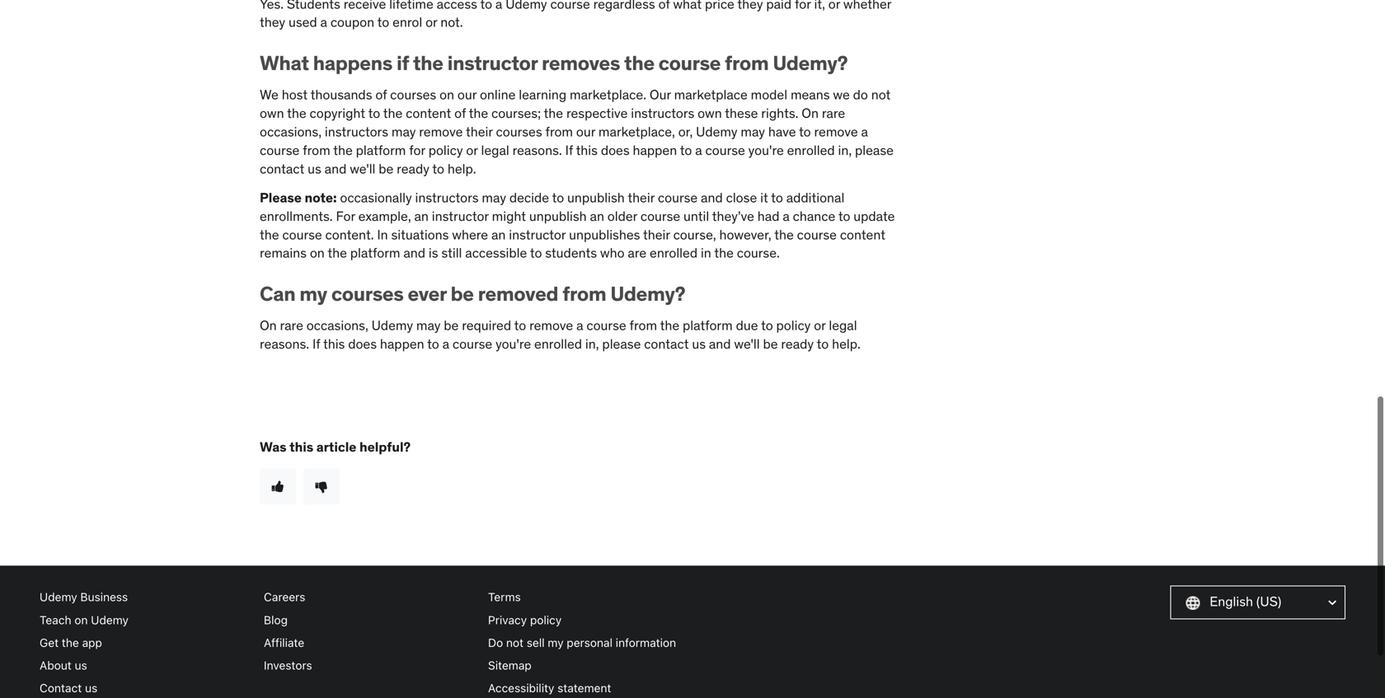 Task type: vqa. For each thing, say whether or not it's contained in the screenshot.
"help."
yes



Task type: locate. For each thing, give the bounding box(es) containing it.
privacy
[[488, 613, 527, 627]]

us for about us
[[75, 659, 87, 672]]

remains
[[260, 245, 307, 262]]

of left what
[[658, 0, 670, 12]]

2 vertical spatial of
[[454, 105, 466, 122]]

or,
[[678, 123, 693, 140]]

course
[[550, 0, 590, 12], [659, 51, 721, 76], [260, 142, 300, 159], [705, 142, 745, 159], [658, 189, 698, 206], [641, 208, 680, 225], [282, 226, 322, 243], [797, 226, 837, 243], [587, 317, 626, 334], [453, 336, 492, 353]]

instructors down our in the left of the page
[[631, 105, 695, 122]]

get the app link
[[40, 632, 251, 654]]

1 horizontal spatial does
[[601, 142, 630, 159]]

in,
[[838, 142, 852, 159], [585, 336, 599, 353]]

udemy? up means
[[773, 51, 848, 76]]

0 horizontal spatial contact
[[260, 160, 304, 177]]

it
[[760, 189, 768, 206]]

unpublishes
[[569, 226, 640, 243]]

enrolled down course,
[[650, 245, 698, 262]]

0 vertical spatial platform
[[356, 142, 406, 159]]

if inside courses on our online learning marketplace. our marketplace model means we do not own the copyright to the content of the courses; the respective instructors own these rights. on rare occasions, instructors may remove their courses from our marketplace, or, udemy may have to remove a course from the platform for policy or legal reasons. if this does happen to a course you're enrolled in, please contact us and we'll be ready to help.
[[565, 142, 573, 159]]

1 horizontal spatial if
[[565, 142, 573, 159]]

0 vertical spatial happen
[[633, 142, 677, 159]]

content down the if on the left top of page
[[406, 105, 451, 122]]

0 horizontal spatial not
[[506, 636, 524, 650]]

1 vertical spatial happen
[[380, 336, 424, 353]]

for
[[795, 0, 811, 12], [409, 142, 425, 159]]

our
[[458, 86, 477, 103], [576, 123, 595, 140]]

udemy down these at top
[[696, 123, 738, 140]]

course up marketplace
[[659, 51, 721, 76]]

on for our
[[440, 86, 454, 103]]

the down 'learning'
[[544, 105, 563, 122]]

1 horizontal spatial you're
[[748, 142, 784, 159]]

about us link
[[40, 654, 251, 677]]

1 vertical spatial on
[[260, 317, 277, 334]]

may
[[392, 123, 416, 140], [741, 123, 765, 140], [482, 189, 506, 206], [416, 317, 441, 334]]

decide
[[509, 189, 549, 206]]

udemy? down are
[[610, 282, 685, 306]]

contact
[[40, 682, 82, 695]]

yes.
[[260, 0, 284, 12]]

1 horizontal spatial help.
[[832, 336, 861, 353]]

0 horizontal spatial if
[[312, 336, 320, 353]]

1 horizontal spatial own
[[698, 105, 722, 122]]

the left due
[[660, 317, 680, 334]]

instructors up the where
[[415, 189, 479, 206]]

0 vertical spatial my
[[300, 282, 327, 306]]

enrolled inside on rare occasions, udemy may be required to remove a course from the platform due to policy or legal reasons. if this does happen to a course you're enrolled in, please
[[534, 336, 582, 353]]

1 horizontal spatial on
[[310, 245, 325, 262]]

platform down in
[[350, 245, 400, 262]]

or inside on rare occasions, udemy may be required to remove a course from the platform due to policy or legal reasons. if this does happen to a course you're enrolled in, please
[[814, 317, 826, 334]]

whether
[[843, 0, 891, 12]]

1 horizontal spatial enrolled
[[650, 245, 698, 262]]

0 vertical spatial ready
[[397, 160, 429, 177]]

0 horizontal spatial they
[[260, 14, 285, 31]]

udemy business link
[[40, 586, 251, 609]]

2 vertical spatial this
[[290, 439, 313, 455]]

you're inside courses on our online learning marketplace. our marketplace model means we do not own the copyright to the content of the courses; the respective instructors own these rights. on rare occasions, instructors may remove their courses from our marketplace, or, udemy may have to remove a course from the platform for policy or legal reasons. if this does happen to a course you're enrolled in, please contact us and we'll be ready to help.
[[748, 142, 784, 159]]

1 vertical spatial not
[[506, 636, 524, 650]]

in, inside courses on our online learning marketplace. our marketplace model means we do not own the copyright to the content of the courses; the respective instructors own these rights. on rare occasions, instructors may remove their courses from our marketplace, or, udemy may have to remove a course from the platform for policy or legal reasons. if this does happen to a course you're enrolled in, please contact us and we'll be ready to help.
[[838, 142, 852, 159]]

courses
[[390, 86, 436, 103], [496, 123, 542, 140], [331, 282, 404, 306]]

0 horizontal spatial we'll
[[350, 160, 375, 177]]

option group
[[260, 469, 903, 505]]

udemy down ever
[[372, 317, 413, 334]]

what
[[260, 51, 309, 76]]

contact us and we'll be ready to help.
[[644, 336, 861, 353]]

course left regardless
[[550, 0, 590, 12]]

please inside courses on our online learning marketplace. our marketplace model means we do not own the copyright to the content of the courses; the respective instructors own these rights. on rare occasions, instructors may remove their courses from our marketplace, or, udemy may have to remove a course from the platform for policy or legal reasons. if this does happen to a course you're enrolled in, please contact us and we'll be ready to help.
[[855, 142, 894, 159]]

reasons. down courses; on the top of page
[[513, 142, 562, 159]]

on left online at the top left
[[440, 86, 454, 103]]

content inside occasionally instructors may decide to unpublish their course and close it to additional enrollments. for example, an instructor might unpublish an older course until they've had a chance to update the course content. in situations where an instructor unpublishes their course, however, the course content remains on the platform and is still accessible to students who are enrolled in the course.
[[840, 226, 886, 243]]

1 vertical spatial reasons.
[[260, 336, 309, 353]]

we'll up occasionally
[[350, 160, 375, 177]]

udemy
[[506, 0, 547, 12], [696, 123, 738, 140], [372, 317, 413, 334], [40, 591, 77, 604], [91, 613, 129, 627]]

sitemap link
[[488, 654, 699, 677]]

for left it,
[[795, 0, 811, 12]]

None radio
[[260, 469, 296, 505], [303, 469, 340, 505], [260, 469, 296, 505], [303, 469, 340, 505]]

happen down ever
[[380, 336, 424, 353]]

content
[[406, 105, 451, 122], [840, 226, 886, 243]]

reasons. down the can
[[260, 336, 309, 353]]

1 vertical spatial courses
[[496, 123, 542, 140]]

1 vertical spatial rare
[[280, 317, 303, 334]]

from
[[725, 51, 769, 76], [545, 123, 573, 140], [303, 142, 330, 159], [562, 282, 606, 306], [630, 317, 657, 334]]

1 vertical spatial we'll
[[734, 336, 760, 353]]

on inside courses on our online learning marketplace. our marketplace model means we do not own the copyright to the content of the courses; the respective instructors own these rights. on rare occasions, instructors may remove their courses from our marketplace, or, udemy may have to remove a course from the platform for policy or legal reasons. if this does happen to a course you're enrolled in, please contact us and we'll be ready to help.
[[802, 105, 819, 122]]

courses down courses; on the top of page
[[496, 123, 542, 140]]

had
[[758, 208, 780, 225]]

0 vertical spatial for
[[795, 0, 811, 12]]

on right remains
[[310, 245, 325, 262]]

students
[[545, 245, 597, 262]]

respective
[[566, 105, 628, 122]]

1 vertical spatial if
[[312, 336, 320, 353]]

does
[[601, 142, 630, 159], [348, 336, 377, 353]]

2 horizontal spatial of
[[658, 0, 670, 12]]

reasons. inside courses on our online learning marketplace. our marketplace model means we do not own the copyright to the content of the courses; the respective instructors own these rights. on rare occasions, instructors may remove their courses from our marketplace, or, udemy may have to remove a course from the platform for policy or legal reasons. if this does happen to a course you're enrolled in, please contact us and we'll be ready to help.
[[513, 142, 562, 159]]

may up might
[[482, 189, 506, 206]]

my right the can
[[300, 282, 327, 306]]

platform inside courses on our online learning marketplace. our marketplace model means we do not own the copyright to the content of the courses; the respective instructors own these rights. on rare occasions, instructors may remove their courses from our marketplace, or, udemy may have to remove a course from the platform for policy or legal reasons. if this does happen to a course you're enrolled in, please contact us and we'll be ready to help.
[[356, 142, 406, 159]]

own down marketplace
[[698, 105, 722, 122]]

may inside on rare occasions, udemy may be required to remove a course from the platform due to policy or legal reasons. if this does happen to a course you're enrolled in, please
[[416, 317, 441, 334]]

may down these at top
[[741, 123, 765, 140]]

we'll down due
[[734, 336, 760, 353]]

on inside occasionally instructors may decide to unpublish their course and close it to additional enrollments. for example, an instructor might unpublish an older course until they've had a chance to update the course content. in situations where an instructor unpublishes their course, however, the course content remains on the platform and is still accessible to students who are enrolled in the course.
[[310, 245, 325, 262]]

the inside on rare occasions, udemy may be required to remove a course from the platform due to policy or legal reasons. if this does happen to a course you're enrolled in, please
[[660, 317, 680, 334]]

remove inside on rare occasions, udemy may be required to remove a course from the platform due to policy or legal reasons. if this does happen to a course you're enrolled in, please
[[529, 317, 573, 334]]

on inside on rare occasions, udemy may be required to remove a course from the platform due to policy or legal reasons. if this does happen to a course you're enrolled in, please
[[260, 317, 277, 334]]

app
[[82, 636, 102, 650]]

enrolled down have
[[787, 142, 835, 159]]

may down ever
[[416, 317, 441, 334]]

they down the yes.
[[260, 14, 285, 31]]

is
[[429, 245, 438, 262]]

1 vertical spatial for
[[409, 142, 425, 159]]

teach on udemy link
[[40, 609, 251, 632]]

might
[[492, 208, 526, 225]]

to
[[480, 0, 492, 12], [377, 14, 389, 31], [368, 105, 380, 122], [799, 123, 811, 140], [680, 142, 692, 159], [432, 160, 444, 177], [552, 189, 564, 206], [771, 189, 783, 206], [838, 208, 850, 225], [530, 245, 542, 262], [514, 317, 526, 334], [761, 317, 773, 334], [427, 336, 439, 353], [817, 336, 829, 353]]

enrolled inside courses on our online learning marketplace. our marketplace model means we do not own the copyright to the content of the courses; the respective instructors own these rights. on rare occasions, instructors may remove their courses from our marketplace, or, udemy may have to remove a course from the platform for policy or legal reasons. if this does happen to a course you're enrolled in, please contact us and we'll be ready to help.
[[787, 142, 835, 159]]

the up our in the left of the page
[[624, 51, 655, 76]]

0 horizontal spatial in,
[[585, 336, 599, 353]]

reasons.
[[513, 142, 562, 159], [260, 336, 309, 353]]

0 vertical spatial our
[[458, 86, 477, 103]]

do not sell my personal information link
[[488, 632, 699, 654]]

on down means
[[802, 105, 819, 122]]

0 vertical spatial enrolled
[[787, 142, 835, 159]]

due
[[736, 317, 758, 334]]

happen
[[633, 142, 677, 159], [380, 336, 424, 353]]

0 horizontal spatial this
[[290, 439, 313, 455]]

help. inside courses on our online learning marketplace. our marketplace model means we do not own the copyright to the content of the courses; the respective instructors own these rights. on rare occasions, instructors may remove their courses from our marketplace, or, udemy may have to remove a course from the platform for policy or legal reasons. if this does happen to a course you're enrolled in, please contact us and we'll be ready to help.
[[448, 160, 476, 177]]

course down these at top
[[705, 142, 745, 159]]

does inside courses on our online learning marketplace. our marketplace model means we do not own the copyright to the content of the courses; the respective instructors own these rights. on rare occasions, instructors may remove their courses from our marketplace, or, udemy may have to remove a course from the platform for policy or legal reasons. if this does happen to a course you're enrolled in, please contact us and we'll be ready to help.
[[601, 142, 630, 159]]

an up 'unpublishes' at the top left
[[590, 208, 604, 225]]

us for contact us and we'll be ready to help.
[[692, 336, 706, 353]]

0 horizontal spatial please
[[602, 336, 641, 353]]

on inside courses on our online learning marketplace. our marketplace model means we do not own the copyright to the content of the courses; the respective instructors own these rights. on rare occasions, instructors may remove their courses from our marketplace, or, udemy may have to remove a course from the platform for policy or legal reasons. if this does happen to a course you're enrolled in, please contact us and we'll be ready to help.
[[440, 86, 454, 103]]

1 vertical spatial my
[[548, 636, 564, 650]]

0 vertical spatial contact
[[260, 160, 304, 177]]

be inside on rare occasions, udemy may be required to remove a course from the platform due to policy or legal reasons. if this does happen to a course you're enrolled in, please
[[444, 317, 459, 334]]

on
[[440, 86, 454, 103], [310, 245, 325, 262], [74, 613, 88, 627]]

platform inside occasionally instructors may decide to unpublish their course and close it to additional enrollments. for example, an instructor might unpublish an older course until they've had a chance to update the course content. in situations where an instructor unpublishes their course, however, the course content remains on the platform and is still accessible to students who are enrolled in the course.
[[350, 245, 400, 262]]

1 vertical spatial legal
[[829, 317, 857, 334]]

have
[[768, 123, 796, 140]]

courses down the if on the left top of page
[[390, 86, 436, 103]]

1 horizontal spatial on
[[802, 105, 819, 122]]

please inside on rare occasions, udemy may be required to remove a course from the platform due to policy or legal reasons. if this does happen to a course you're enrolled in, please
[[602, 336, 641, 353]]

course inside yes. students receive lifetime access to a udemy course regardless of what price they paid for it, or whether they used a coupon to enrol or not.
[[550, 0, 590, 12]]

this inside courses on our online learning marketplace. our marketplace model means we do not own the copyright to the content of the courses; the respective instructors own these rights. on rare occasions, instructors may remove their courses from our marketplace, or, udemy may have to remove a course from the platform for policy or legal reasons. if this does happen to a course you're enrolled in, please contact us and we'll be ready to help.
[[576, 142, 598, 159]]

occasionally instructors may decide to unpublish their course and close it to additional enrollments. for example, an instructor might unpublish an older course until they've had a chance to update the course content. in situations where an instructor unpublishes their course, however, the course content remains on the platform and is still accessible to students who are enrolled in the course.
[[260, 189, 895, 262]]

an up accessible
[[491, 226, 506, 243]]

policy inside on rare occasions, udemy may be required to remove a course from the platform due to policy or legal reasons. if this does happen to a course you're enrolled in, please
[[776, 317, 811, 334]]

a inside occasionally instructors may decide to unpublish their course and close it to additional enrollments. for example, an instructor might unpublish an older course until they've had a chance to update the course content. in situations where an instructor unpublishes their course, however, the course content remains on the platform and is still accessible to students who are enrolled in the course.
[[783, 208, 790, 225]]

1 vertical spatial of
[[375, 86, 387, 103]]

the down host
[[287, 105, 306, 122]]

their up are
[[643, 226, 670, 243]]

privacy policy
[[488, 613, 562, 627]]

however,
[[719, 226, 772, 243]]

our
[[650, 86, 671, 103]]

0 vertical spatial help.
[[448, 160, 476, 177]]

of
[[658, 0, 670, 12], [375, 86, 387, 103], [454, 105, 466, 122]]

on down udemy business
[[74, 613, 88, 627]]

the right get
[[62, 636, 79, 650]]

0 horizontal spatial my
[[300, 282, 327, 306]]

situations
[[391, 226, 449, 243]]

rare down we
[[822, 105, 845, 122]]

you're down have
[[748, 142, 784, 159]]

2 vertical spatial their
[[643, 226, 670, 243]]

on down the can
[[260, 317, 277, 334]]

course down chance
[[797, 226, 837, 243]]

0 vertical spatial not
[[871, 86, 891, 103]]

our down the respective at top left
[[576, 123, 595, 140]]

1 vertical spatial our
[[576, 123, 595, 140]]

1 vertical spatial this
[[323, 336, 345, 353]]

occasionally
[[340, 189, 412, 206]]

not
[[871, 86, 891, 103], [506, 636, 524, 650]]

sell
[[527, 636, 545, 650]]

unpublish down decide
[[529, 208, 587, 225]]

0 vertical spatial policy
[[428, 142, 463, 159]]

blog
[[264, 613, 288, 627]]

own down we
[[260, 105, 284, 122]]

1 horizontal spatial my
[[548, 636, 564, 650]]

happen down marketplace,
[[633, 142, 677, 159]]

course down required
[[453, 336, 492, 353]]

2 horizontal spatial instructors
[[631, 105, 695, 122]]

we'll
[[350, 160, 375, 177], [734, 336, 760, 353]]

0 horizontal spatial instructors
[[325, 123, 388, 140]]

2 horizontal spatial this
[[576, 142, 598, 159]]

our left online at the top left
[[458, 86, 477, 103]]

0 horizontal spatial on
[[74, 613, 88, 627]]

courses;
[[491, 105, 541, 122]]

0 vertical spatial of
[[658, 0, 670, 12]]

content down update
[[840, 226, 886, 243]]

instructor down might
[[509, 226, 566, 243]]

course up until
[[658, 189, 698, 206]]

copyright
[[310, 105, 365, 122]]

1 vertical spatial contact
[[644, 336, 689, 353]]

1 vertical spatial does
[[348, 336, 377, 353]]

where
[[452, 226, 488, 243]]

courses left ever
[[331, 282, 404, 306]]

0 horizontal spatial rare
[[280, 317, 303, 334]]

1 horizontal spatial rare
[[822, 105, 845, 122]]

course down who
[[587, 317, 626, 334]]

0 horizontal spatial happen
[[380, 336, 424, 353]]

0 vertical spatial instructors
[[631, 105, 695, 122]]

careers link
[[264, 586, 475, 609]]

their inside courses on our online learning marketplace. our marketplace model means we do not own the copyright to the content of the courses; the respective instructors own these rights. on rare occasions, instructors may remove their courses from our marketplace, or, udemy may have to remove a course from the platform for policy or legal reasons. if this does happen to a course you're enrolled in, please contact us and we'll be ready to help.
[[466, 123, 493, 140]]

business
[[80, 591, 128, 604]]

removes
[[542, 51, 620, 76]]

2 vertical spatial instructors
[[415, 189, 479, 206]]

the down the 'copyright' at the top left of the page
[[333, 142, 353, 159]]

0 horizontal spatial does
[[348, 336, 377, 353]]

blog link
[[264, 609, 475, 632]]

0 vertical spatial on
[[440, 86, 454, 103]]

2 vertical spatial on
[[74, 613, 88, 627]]

on for udemy
[[74, 613, 88, 627]]

the
[[413, 51, 443, 76], [624, 51, 655, 76], [287, 105, 306, 122], [383, 105, 403, 122], [469, 105, 488, 122], [544, 105, 563, 122], [333, 142, 353, 159], [260, 226, 279, 243], [774, 226, 794, 243], [328, 245, 347, 262], [714, 245, 734, 262], [660, 317, 680, 334], [62, 636, 79, 650]]

1 vertical spatial please
[[602, 336, 641, 353]]

2 horizontal spatial on
[[440, 86, 454, 103]]

rare
[[822, 105, 845, 122], [280, 317, 303, 334]]

0 vertical spatial on
[[802, 105, 819, 122]]

instructor up online at the top left
[[447, 51, 538, 76]]

0 vertical spatial content
[[406, 105, 451, 122]]

0 vertical spatial in,
[[838, 142, 852, 159]]

0 vertical spatial udemy?
[[773, 51, 848, 76]]

policy
[[428, 142, 463, 159], [776, 317, 811, 334], [530, 613, 562, 627]]

1 vertical spatial help.
[[832, 336, 861, 353]]

you're down required
[[496, 336, 531, 353]]

english
[[1210, 593, 1253, 610]]

english (us) link
[[1171, 586, 1346, 619]]

from down are
[[630, 317, 657, 334]]

it,
[[814, 0, 825, 12]]

example,
[[358, 208, 411, 225]]

used
[[289, 14, 317, 31]]

udemy up what happens if the instructor removes the course from udemy? on the top of page
[[506, 0, 547, 12]]

their up "older"
[[628, 189, 655, 206]]

0 horizontal spatial enrolled
[[534, 336, 582, 353]]

my right sell
[[548, 636, 564, 650]]

an up the situations
[[414, 208, 429, 225]]

we'll inside courses on our online learning marketplace. our marketplace model means we do not own the copyright to the content of the courses; the respective instructors own these rights. on rare occasions, instructors may remove their courses from our marketplace, or, udemy may have to remove a course from the platform for policy or legal reasons. if this does happen to a course you're enrolled in, please contact us and we'll be ready to help.
[[350, 160, 375, 177]]

or
[[828, 0, 840, 12], [426, 14, 437, 31], [466, 142, 478, 159], [814, 317, 826, 334]]

rare down the can
[[280, 317, 303, 334]]

instructor up the where
[[432, 208, 489, 225]]

1 vertical spatial content
[[840, 226, 886, 243]]

for up occasionally
[[409, 142, 425, 159]]

from inside on rare occasions, udemy may be required to remove a course from the platform due to policy or legal reasons. if this does happen to a course you're enrolled in, please
[[630, 317, 657, 334]]

0 horizontal spatial an
[[414, 208, 429, 225]]

1 vertical spatial enrolled
[[650, 245, 698, 262]]

0 horizontal spatial for
[[409, 142, 425, 159]]

1 vertical spatial on
[[310, 245, 325, 262]]

0 horizontal spatial own
[[260, 105, 284, 122]]

if
[[565, 142, 573, 159], [312, 336, 320, 353]]

occasions,
[[260, 123, 322, 140], [306, 317, 368, 334]]

of right thousands
[[375, 86, 387, 103]]

their down courses; on the top of page
[[466, 123, 493, 140]]

on
[[802, 105, 819, 122], [260, 317, 277, 334]]

2 vertical spatial policy
[[530, 613, 562, 627]]

additional
[[786, 189, 845, 206]]

platform up occasionally
[[356, 142, 406, 159]]

1 horizontal spatial content
[[840, 226, 886, 243]]

they left paid
[[737, 0, 763, 12]]

0 vertical spatial does
[[601, 142, 630, 159]]

of left courses; on the top of page
[[454, 105, 466, 122]]

0 vertical spatial their
[[466, 123, 493, 140]]

udemy down business
[[91, 613, 129, 627]]

enrolled down 'removed'
[[534, 336, 582, 353]]

enrolled
[[787, 142, 835, 159], [650, 245, 698, 262], [534, 336, 582, 353]]

1 horizontal spatial not
[[871, 86, 891, 103]]

for inside courses on our online learning marketplace. our marketplace model means we do not own the copyright to the content of the courses; the respective instructors own these rights. on rare occasions, instructors may remove their courses from our marketplace, or, udemy may have to remove a course from the platform for policy or legal reasons. if this does happen to a course you're enrolled in, please contact us and we'll be ready to help.
[[409, 142, 425, 159]]

courses on our online learning marketplace. our marketplace model means we do not own the copyright to the content of the courses; the respective instructors own these rights. on rare occasions, instructors may remove their courses from our marketplace, or, udemy may have to remove a course from the platform for policy or legal reasons. if this does happen to a course you're enrolled in, please contact us and we'll be ready to help.
[[260, 86, 894, 177]]

an
[[414, 208, 429, 225], [590, 208, 604, 225], [491, 226, 506, 243]]

1 vertical spatial instructors
[[325, 123, 388, 140]]

0 horizontal spatial of
[[375, 86, 387, 103]]

legal
[[481, 142, 509, 159], [829, 317, 857, 334]]

this inside on rare occasions, udemy may be required to remove a course from the platform due to policy or legal reasons. if this does happen to a course you're enrolled in, please
[[323, 336, 345, 353]]

0 horizontal spatial reasons.
[[260, 336, 309, 353]]

host
[[282, 86, 308, 103]]

unpublish up "older"
[[567, 189, 625, 206]]

platform left due
[[683, 317, 733, 334]]

1 horizontal spatial they
[[737, 0, 763, 12]]

a
[[495, 0, 502, 12], [320, 14, 327, 31], [861, 123, 868, 140], [695, 142, 702, 159], [783, 208, 790, 225], [576, 317, 583, 334], [442, 336, 449, 353]]

2 horizontal spatial enrolled
[[787, 142, 835, 159]]

1 horizontal spatial udemy?
[[773, 51, 848, 76]]

reasons. inside on rare occasions, udemy may be required to remove a course from the platform due to policy or legal reasons. if this does happen to a course you're enrolled in, please
[[260, 336, 309, 353]]

instructors down the 'copyright' at the top left of the page
[[325, 123, 388, 140]]

unpublish
[[567, 189, 625, 206], [529, 208, 587, 225]]

1 horizontal spatial this
[[323, 336, 345, 353]]

0 vertical spatial unpublish
[[567, 189, 625, 206]]

on rare occasions, udemy may be required to remove a course from the platform due to policy or legal reasons. if this does happen to a course you're enrolled in, please
[[260, 317, 857, 353]]



Task type: describe. For each thing, give the bounding box(es) containing it.
the down had
[[774, 226, 794, 243]]

do
[[853, 86, 868, 103]]

can my courses ever be removed from udemy?
[[260, 282, 685, 306]]

happen inside on rare occasions, udemy may be required to remove a course from the platform due to policy or legal reasons. if this does happen to a course you're enrolled in, please
[[380, 336, 424, 353]]

required
[[462, 317, 511, 334]]

regardless
[[593, 0, 655, 12]]

enrollments.
[[260, 208, 333, 225]]

access
[[437, 0, 477, 12]]

1 horizontal spatial our
[[576, 123, 595, 140]]

2 horizontal spatial remove
[[814, 123, 858, 140]]

from down 'learning'
[[545, 123, 573, 140]]

legal inside courses on our online learning marketplace. our marketplace model means we do not own the copyright to the content of the courses; the respective instructors own these rights. on rare occasions, instructors may remove their courses from our marketplace, or, udemy may have to remove a course from the platform for policy or legal reasons. if this does happen to a course you're enrolled in, please contact us and we'll be ready to help.
[[481, 142, 509, 159]]

what happens if the instructor removes the course from udemy?
[[260, 51, 848, 76]]

ever
[[408, 282, 446, 306]]

about
[[40, 659, 72, 672]]

udemy up teach
[[40, 591, 77, 604]]

udemy inside on rare occasions, udemy may be required to remove a course from the platform due to policy or legal reasons. if this does happen to a course you're enrolled in, please
[[372, 317, 413, 334]]

you're inside on rare occasions, udemy may be required to remove a course from the platform due to policy or legal reasons. if this does happen to a course you're enrolled in, please
[[496, 336, 531, 353]]

until
[[684, 208, 709, 225]]

1 vertical spatial they
[[260, 14, 285, 31]]

from up model
[[725, 51, 769, 76]]

2 horizontal spatial an
[[590, 208, 604, 225]]

0 horizontal spatial remove
[[419, 123, 463, 140]]

0 vertical spatial instructor
[[447, 51, 538, 76]]

enrolled inside occasionally instructors may decide to unpublish their course and close it to additional enrollments. for example, an instructor might unpublish an older course until they've had a chance to update the course content. in situations where an instructor unpublishes their course, however, the course content remains on the platform and is still accessible to students who are enrolled in the course.
[[650, 245, 698, 262]]

for
[[336, 208, 355, 225]]

marketplace,
[[599, 123, 675, 140]]

content inside courses on our online learning marketplace. our marketplace model means we do not own the copyright to the content of the courses; the respective instructors own these rights. on rare occasions, instructors may remove their courses from our marketplace, or, udemy may have to remove a course from the platform for policy or legal reasons. if this does happen to a course you're enrolled in, please contact us and we'll be ready to help.
[[406, 105, 451, 122]]

marketplace.
[[570, 86, 646, 103]]

(us)
[[1256, 593, 1282, 610]]

occasions, inside courses on our online learning marketplace. our marketplace model means we do not own the copyright to the content of the courses; the respective instructors own these rights. on rare occasions, instructors may remove their courses from our marketplace, or, udemy may have to remove a course from the platform for policy or legal reasons. if this does happen to a course you're enrolled in, please contact us and we'll be ready to help.
[[260, 123, 322, 140]]

do not sell my personal information
[[488, 636, 676, 650]]

enrol
[[393, 14, 422, 31]]

of inside yes. students receive lifetime access to a udemy course regardless of what price they paid for it, or whether they used a coupon to enrol or not.
[[658, 0, 670, 12]]

of inside courses on our online learning marketplace. our marketplace model means we do not own the copyright to the content of the courses; the respective instructors own these rights. on rare occasions, instructors may remove their courses from our marketplace, or, udemy may have to remove a course from the platform for policy or legal reasons. if this does happen to a course you're enrolled in, please contact us and we'll be ready to help.
[[454, 105, 466, 122]]

careers
[[264, 591, 305, 604]]

ready inside courses on our online learning marketplace. our marketplace model means we do not own the copyright to the content of the courses; the respective instructors own these rights. on rare occasions, instructors may remove their courses from our marketplace, or, udemy may have to remove a course from the platform for policy or legal reasons. if this does happen to a course you're enrolled in, please contact us and we'll be ready to help.
[[397, 160, 429, 177]]

1 own from the left
[[260, 105, 284, 122]]

may inside occasionally instructors may decide to unpublish their course and close it to additional enrollments. for example, an instructor might unpublish an older course until they've had a chance to update the course content. in situations where an instructor unpublishes their course, however, the course content remains on the platform and is still accessible to students who are enrolled in the course.
[[482, 189, 506, 206]]

rare inside courses on our online learning marketplace. our marketplace model means we do not own the copyright to the content of the courses; the respective instructors own these rights. on rare occasions, instructors may remove their courses from our marketplace, or, udemy may have to remove a course from the platform for policy or legal reasons. if this does happen to a course you're enrolled in, please contact us and we'll be ready to help.
[[822, 105, 845, 122]]

be inside courses on our online learning marketplace. our marketplace model means we do not own the copyright to the content of the courses; the respective instructors own these rights. on rare occasions, instructors may remove their courses from our marketplace, or, udemy may have to remove a course from the platform for policy or legal reasons. if this does happen to a course you're enrolled in, please contact us and we'll be ready to help.
[[379, 160, 394, 177]]

receive
[[344, 0, 386, 12]]

1 horizontal spatial ready
[[781, 336, 814, 353]]

teach on udemy
[[40, 613, 129, 627]]

who
[[600, 245, 625, 262]]

online
[[480, 86, 516, 103]]

the down online at the top left
[[469, 105, 488, 122]]

please
[[260, 189, 302, 206]]

happen inside courses on our online learning marketplace. our marketplace model means we do not own the copyright to the content of the courses; the respective instructors own these rights. on rare occasions, instructors may remove their courses from our marketplace, or, udemy may have to remove a course from the platform for policy or legal reasons. if this does happen to a course you're enrolled in, please contact us and we'll be ready to help.
[[633, 142, 677, 159]]

0 vertical spatial courses
[[390, 86, 436, 103]]

accessibility statement link
[[488, 677, 699, 698]]

do
[[488, 636, 503, 650]]

2 vertical spatial instructor
[[509, 226, 566, 243]]

course,
[[673, 226, 716, 243]]

chance
[[793, 208, 835, 225]]

learning
[[519, 86, 567, 103]]

note:
[[305, 189, 337, 206]]

are
[[628, 245, 647, 262]]

we
[[833, 86, 850, 103]]

or inside courses on our online learning marketplace. our marketplace model means we do not own the copyright to the content of the courses; the respective instructors own these rights. on rare occasions, instructors may remove their courses from our marketplace, or, udemy may have to remove a course from the platform for policy or legal reasons. if this does happen to a course you're enrolled in, please contact us and we'll be ready to help.
[[466, 142, 478, 159]]

rare inside on rare occasions, udemy may be required to remove a course from the platform due to policy or legal reasons. if this does happen to a course you're enrolled in, please
[[280, 317, 303, 334]]

rights.
[[761, 105, 798, 122]]

udemy inside yes. students receive lifetime access to a udemy course regardless of what price they paid for it, or whether they used a coupon to enrol or not.
[[506, 0, 547, 12]]

teach
[[40, 613, 71, 627]]

information
[[616, 636, 676, 650]]

about us
[[40, 659, 87, 672]]

happens
[[313, 51, 392, 76]]

course down enrollments.
[[282, 226, 322, 243]]

platform inside on rare occasions, udemy may be required to remove a course from the platform due to policy or legal reasons. if this does happen to a course you're enrolled in, please
[[683, 317, 733, 334]]

yes. students receive lifetime access to a udemy course regardless of what price they paid for it, or whether they used a coupon to enrol or not.
[[260, 0, 891, 31]]

from down students
[[562, 282, 606, 306]]

we host thousands of
[[260, 86, 390, 103]]

get the app
[[40, 636, 102, 650]]

update
[[854, 208, 895, 225]]

contact us
[[40, 682, 98, 695]]

1 vertical spatial unpublish
[[529, 208, 587, 225]]

the down content.
[[328, 245, 347, 262]]

price
[[705, 0, 735, 12]]

paid
[[766, 0, 792, 12]]

accessible
[[465, 245, 527, 262]]

udemy inside courses on our online learning marketplace. our marketplace model means we do not own the copyright to the content of the courses; the respective instructors own these rights. on rare occasions, instructors may remove their courses from our marketplace, or, udemy may have to remove a course from the platform for policy or legal reasons. if this does happen to a course you're enrolled in, please contact us and we'll be ready to help.
[[696, 123, 738, 140]]

course up please on the left top of page
[[260, 142, 300, 159]]

terms
[[488, 591, 521, 604]]

1 vertical spatial their
[[628, 189, 655, 206]]

1 horizontal spatial an
[[491, 226, 506, 243]]

sitemap
[[488, 659, 532, 672]]

from down the 'copyright' at the top left of the page
[[303, 142, 330, 159]]

they've
[[712, 208, 754, 225]]

may down the if on the left top of page
[[392, 123, 416, 140]]

coupon
[[330, 14, 374, 31]]

not inside courses on our online learning marketplace. our marketplace model means we do not own the copyright to the content of the courses; the respective instructors own these rights. on rare occasions, instructors may remove their courses from our marketplace, or, udemy may have to remove a course from the platform for policy or legal reasons. if this does happen to a course you're enrolled in, please contact us and we'll be ready to help.
[[871, 86, 891, 103]]

english (us)
[[1210, 593, 1282, 610]]

1 vertical spatial udemy?
[[610, 282, 685, 306]]

investors link
[[264, 654, 475, 677]]

students
[[287, 0, 340, 12]]

contact us link
[[40, 677, 251, 698]]

accessibility
[[488, 682, 554, 695]]

was
[[260, 439, 287, 455]]

and inside courses on our online learning marketplace. our marketplace model means we do not own the copyright to the content of the courses; the respective instructors own these rights. on rare occasions, instructors may remove their courses from our marketplace, or, udemy may have to remove a course from the platform for policy or legal reasons. if this does happen to a course you're enrolled in, please contact us and we'll be ready to help.
[[325, 160, 347, 177]]

lifetime
[[389, 0, 434, 12]]

the down the if on the left top of page
[[383, 105, 403, 122]]

helpful?
[[359, 439, 411, 455]]

instructors inside occasionally instructors may decide to unpublish their course and close it to additional enrollments. for example, an instructor might unpublish an older course until they've had a chance to update the course content. in situations where an instructor unpublishes their course, however, the course content remains on the platform and is still accessible to students who are enrolled in the course.
[[415, 189, 479, 206]]

udemy business
[[40, 591, 128, 604]]

if inside on rare occasions, udemy may be required to remove a course from the platform due to policy or legal reasons. if this does happen to a course you're enrolled in, please
[[312, 336, 320, 353]]

close
[[726, 189, 757, 206]]

us inside courses on our online learning marketplace. our marketplace model means we do not own the copyright to the content of the courses; the respective instructors own these rights. on rare occasions, instructors may remove their courses from our marketplace, or, udemy may have to remove a course from the platform for policy or legal reasons. if this does happen to a course you're enrolled in, please contact us and we'll be ready to help.
[[308, 160, 321, 177]]

occasions, inside on rare occasions, udemy may be required to remove a course from the platform due to policy or legal reasons. if this does happen to a course you're enrolled in, please
[[306, 317, 368, 334]]

1 horizontal spatial contact
[[644, 336, 689, 353]]

in, inside on rare occasions, udemy may be required to remove a course from the platform due to policy or legal reasons. if this does happen to a course you're enrolled in, please
[[585, 336, 599, 353]]

still
[[441, 245, 462, 262]]

2 own from the left
[[698, 105, 722, 122]]

affiliate
[[264, 636, 304, 650]]

content.
[[325, 226, 374, 243]]

model
[[751, 86, 787, 103]]

contact inside courses on our online learning marketplace. our marketplace model means we do not own the copyright to the content of the courses; the respective instructors own these rights. on rare occasions, instructors may remove their courses from our marketplace, or, udemy may have to remove a course from the platform for policy or legal reasons. if this does happen to a course you're enrolled in, please contact us and we'll be ready to help.
[[260, 160, 304, 177]]

the right in
[[714, 245, 734, 262]]

means
[[791, 86, 830, 103]]

not.
[[440, 14, 463, 31]]

1 vertical spatial instructor
[[432, 208, 489, 225]]

article
[[316, 439, 357, 455]]

privacy policy link
[[488, 609, 699, 632]]

removed
[[478, 282, 558, 306]]

we
[[260, 86, 279, 103]]

0 vertical spatial they
[[737, 0, 763, 12]]

in
[[701, 245, 711, 262]]

statement
[[558, 682, 611, 695]]

legal inside on rare occasions, udemy may be required to remove a course from the platform due to policy or legal reasons. if this does happen to a course you're enrolled in, please
[[829, 317, 857, 334]]

course left until
[[641, 208, 680, 225]]

the right the if on the left top of page
[[413, 51, 443, 76]]

us for contact us
[[85, 682, 98, 695]]

thousands
[[311, 86, 372, 103]]

2 vertical spatial courses
[[331, 282, 404, 306]]

policy inside courses on our online learning marketplace. our marketplace model means we do not own the copyright to the content of the courses; the respective instructors own these rights. on rare occasions, instructors may remove their courses from our marketplace, or, udemy may have to remove a course from the platform for policy or legal reasons. if this does happen to a course you're enrolled in, please contact us and we'll be ready to help.
[[428, 142, 463, 159]]

does inside on rare occasions, udemy may be required to remove a course from the platform due to policy or legal reasons. if this does happen to a course you're enrolled in, please
[[348, 336, 377, 353]]

older
[[608, 208, 637, 225]]

1 horizontal spatial we'll
[[734, 336, 760, 353]]

for inside yes. students receive lifetime access to a udemy course regardless of what price they paid for it, or whether they used a coupon to enrol or not.
[[795, 0, 811, 12]]

in
[[377, 226, 388, 243]]

the up remains
[[260, 226, 279, 243]]

the inside 'link'
[[62, 636, 79, 650]]

if
[[397, 51, 409, 76]]



